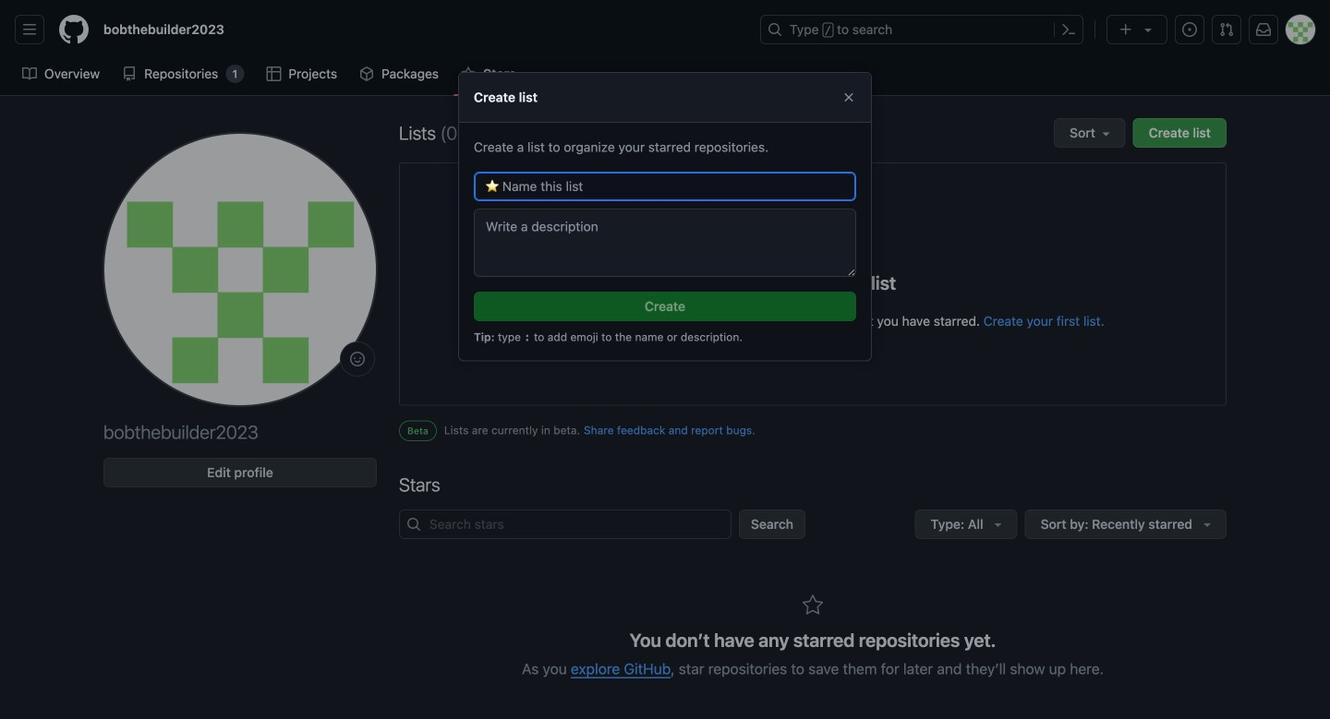 Task type: vqa. For each thing, say whether or not it's contained in the screenshot.
repo icon
yes



Task type: describe. For each thing, give the bounding box(es) containing it.
star image
[[461, 67, 476, 81]]

create list dialog
[[458, 72, 872, 362]]

smiley image
[[350, 352, 365, 367]]

package image
[[360, 67, 374, 81]]

change your avatar image
[[103, 133, 377, 407]]

List description text field
[[474, 209, 857, 277]]

1 horizontal spatial triangle down image
[[1141, 22, 1156, 37]]

List name text field
[[474, 172, 857, 201]]

close dialog image
[[842, 90, 857, 105]]

command palette image
[[1062, 22, 1077, 37]]

1 vertical spatial triangle down image
[[991, 517, 1006, 532]]

issue opened image
[[1183, 22, 1198, 37]]

git pull request image
[[1220, 22, 1235, 37]]

plus image
[[1119, 22, 1134, 37]]



Task type: locate. For each thing, give the bounding box(es) containing it.
repo image
[[122, 67, 137, 81]]

table image
[[266, 67, 281, 81]]

Search stars search field
[[399, 510, 732, 540]]

notifications image
[[1257, 22, 1272, 37]]

triangle down image
[[1141, 22, 1156, 37], [991, 517, 1006, 532]]

feature release label: beta element
[[399, 421, 437, 442]]

0 horizontal spatial triangle down image
[[991, 517, 1006, 532]]

0 vertical spatial triangle down image
[[1141, 22, 1156, 37]]

search image
[[407, 517, 421, 532]]

book image
[[22, 67, 37, 81]]

triangle down image
[[1200, 517, 1215, 532]]

homepage image
[[59, 15, 89, 44]]

star image
[[802, 595, 824, 617]]



